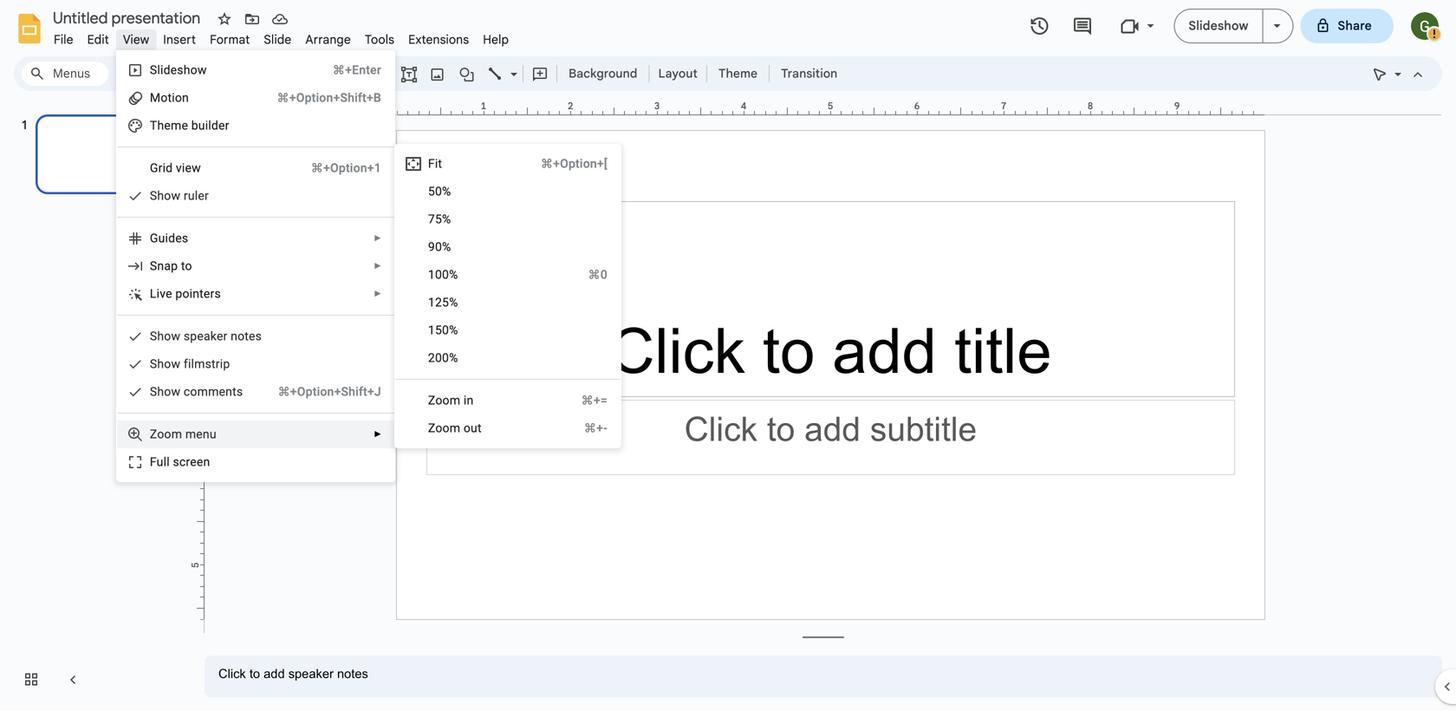 Task type: locate. For each thing, give the bounding box(es) containing it.
menu containing f
[[394, 144, 622, 448]]

n
[[231, 329, 238, 343], [467, 393, 474, 408]]

tools
[[365, 32, 395, 47]]

full screen u element
[[150, 455, 215, 469]]

75%
[[428, 212, 451, 226]]

show up show f ilmstrip
[[150, 329, 181, 343]]

0 horizontal spatial f
[[150, 455, 157, 469]]

show left r
[[150, 189, 181, 203]]

1 vertical spatial zoom
[[428, 421, 461, 435]]

1 ► from the top
[[374, 233, 382, 243]]

12 5 %
[[428, 295, 458, 310]]

► left 90%
[[374, 233, 382, 243]]

menu containing slideshow
[[116, 50, 395, 482]]

n for n
[[231, 329, 238, 343]]

show left c
[[150, 385, 181, 399]]

1 vertical spatial slideshow
[[150, 63, 207, 77]]

extensions menu item
[[402, 29, 476, 50]]

show
[[150, 189, 181, 203], [150, 329, 181, 343], [150, 357, 181, 371], [150, 385, 181, 399]]

0 vertical spatial n
[[231, 329, 238, 343]]

1 horizontal spatial n
[[467, 393, 474, 408]]

1 vertical spatial n
[[467, 393, 474, 408]]

200%
[[428, 351, 458, 365]]

⌘+equals element
[[561, 392, 608, 409]]

menu
[[185, 427, 217, 441]]

application
[[0, 0, 1457, 711]]

extensions
[[409, 32, 469, 47]]

2 zoom from the top
[[428, 421, 461, 435]]

slideshow button
[[1174, 9, 1264, 43]]

n up "ou"
[[467, 393, 474, 408]]

zoom left i
[[428, 393, 461, 408]]

slideshow up 'motion a' element
[[150, 63, 207, 77]]

arrange
[[306, 32, 351, 47]]

slideshow left 'presentation options' icon
[[1189, 18, 1249, 33]]

slideshow p element
[[150, 63, 212, 77]]

show f ilmstrip
[[150, 357, 230, 371]]

3 ► from the top
[[374, 289, 382, 299]]

e
[[182, 118, 188, 133]]

menu bar containing file
[[47, 23, 516, 51]]

z
[[150, 427, 157, 441]]

show for show f ilmstrip
[[150, 357, 181, 371]]

0 horizontal spatial n
[[231, 329, 238, 343]]

show for show speaker n otes
[[150, 329, 181, 343]]

speaker
[[184, 329, 228, 343]]

uler
[[188, 189, 209, 203]]

n for i
[[467, 393, 474, 408]]

⌘0
[[588, 268, 608, 282]]

4 ► from the top
[[374, 429, 382, 439]]

show left the f
[[150, 357, 181, 371]]

Rename text field
[[47, 7, 211, 28]]

slideshow inside menu
[[150, 63, 207, 77]]

n right speaker
[[231, 329, 238, 343]]

⌘+enter element
[[312, 62, 381, 79]]

g rid view
[[150, 161, 201, 175]]

background button
[[561, 61, 646, 87]]

builder
[[191, 118, 229, 133]]

show filmstrip f element
[[150, 357, 235, 371]]

150%
[[428, 323, 458, 337]]

zoom for zoom i n
[[428, 393, 461, 408]]

slideshow for slideshow button
[[1189, 18, 1249, 33]]

slideshow for slideshow p element
[[150, 63, 207, 77]]

insert
[[163, 32, 196, 47]]

zoom for zoom ou t
[[428, 421, 461, 435]]

gui
[[150, 231, 168, 245]]

⌘+enter
[[333, 63, 381, 77]]

zoom
[[428, 393, 461, 408], [428, 421, 461, 435]]

f
[[428, 157, 435, 171], [150, 455, 157, 469]]

⌘+option+[
[[541, 157, 608, 171]]

layout button
[[653, 61, 703, 87]]

application containing slideshow
[[0, 0, 1457, 711]]

zoom i n
[[428, 393, 474, 408]]

⌘+option+shift+b element
[[256, 89, 381, 107]]

1 zoom from the top
[[428, 393, 461, 408]]

► left 12
[[374, 289, 382, 299]]

background
[[569, 66, 638, 81]]

fit f element
[[428, 157, 448, 171]]

menu bar inside menu bar banner
[[47, 23, 516, 51]]

ive
[[157, 287, 172, 301]]

1 vertical spatial f
[[150, 455, 157, 469]]

i
[[464, 393, 467, 408]]

f for u
[[150, 455, 157, 469]]

navigation inside application
[[0, 98, 191, 711]]

menu bar banner
[[0, 0, 1457, 711]]

file
[[54, 32, 73, 47]]

es
[[175, 231, 188, 245]]

slideshow
[[1189, 18, 1249, 33], [150, 63, 207, 77]]

0 vertical spatial zoom
[[428, 393, 461, 408]]

90% 3 element
[[428, 240, 457, 254]]

slideshow inside button
[[1189, 18, 1249, 33]]

screen
[[173, 455, 210, 469]]

1 horizontal spatial slideshow
[[1189, 18, 1249, 33]]

75% 2 element
[[428, 212, 457, 226]]

menu
[[116, 50, 395, 482], [394, 144, 622, 448]]

insert menu item
[[156, 29, 203, 50]]

3 show from the top
[[150, 357, 181, 371]]

⌘+option+1 element
[[290, 160, 381, 177]]

1 show from the top
[[150, 189, 181, 203]]

show r uler
[[150, 189, 209, 203]]

show for show c omments
[[150, 385, 181, 399]]

view
[[176, 161, 201, 175]]

mode and view toolbar
[[1367, 0, 1444, 458]]

2 show from the top
[[150, 329, 181, 343]]

edit
[[87, 32, 109, 47]]

theme button
[[711, 61, 766, 87]]

f left the 'll' on the left bottom of page
[[150, 455, 157, 469]]

0 vertical spatial f
[[428, 157, 435, 171]]

theme builder m element
[[150, 118, 235, 133]]

main toolbar
[[108, 61, 846, 87]]

zoom ou t
[[428, 421, 482, 435]]

navigation
[[0, 98, 191, 711]]

file menu item
[[47, 29, 80, 50]]

snap
[[150, 259, 178, 273]]

format menu item
[[203, 29, 257, 50]]

insert image image
[[428, 62, 448, 86]]

⌘+option+left bracket element
[[520, 155, 608, 173]]

view menu item
[[116, 29, 156, 50]]

layout
[[659, 66, 698, 81]]

1 horizontal spatial f
[[428, 157, 435, 171]]

r
[[184, 189, 188, 203]]

menu bar
[[47, 23, 516, 51]]

►
[[374, 233, 382, 243], [374, 261, 382, 271], [374, 289, 382, 299], [374, 429, 382, 439]]

► down the ⌘+option+shift+j
[[374, 429, 382, 439]]

f up 50%
[[428, 157, 435, 171]]

4 show from the top
[[150, 385, 181, 399]]

presentation options image
[[1274, 24, 1281, 28]]

oom
[[157, 427, 182, 441]]

to
[[181, 259, 192, 273]]

► left 100%
[[374, 261, 382, 271]]

shape image
[[457, 62, 477, 86]]

50%
[[428, 184, 451, 199]]

arrange menu item
[[299, 29, 358, 50]]

0 horizontal spatial slideshow
[[150, 63, 207, 77]]

► for l ive pointers
[[374, 289, 382, 299]]

► for z oom menu
[[374, 429, 382, 439]]

zoom left "ou"
[[428, 421, 461, 435]]

0 vertical spatial slideshow
[[1189, 18, 1249, 33]]

zoom in i element
[[428, 393, 479, 408]]

share button
[[1301, 9, 1394, 43]]



Task type: vqa. For each thing, say whether or not it's contained in the screenshot.
Background button
yes



Task type: describe. For each thing, give the bounding box(es) containing it.
omments
[[190, 385, 243, 399]]

125% 5 element
[[428, 295, 464, 310]]

zoom menu z element
[[150, 427, 222, 441]]

ilmstrip
[[188, 357, 230, 371]]

⌘+option+shift+b
[[277, 91, 381, 105]]

100%
[[428, 268, 458, 282]]

rid
[[158, 161, 173, 175]]

it
[[435, 157, 442, 171]]

view
[[123, 32, 149, 47]]

snap to x element
[[150, 259, 197, 273]]

motion a element
[[150, 91, 194, 105]]

u
[[157, 455, 164, 469]]

⌘+option+1
[[311, 161, 381, 175]]

show speaker notes n element
[[150, 329, 267, 343]]

z oom menu
[[150, 427, 217, 441]]

f u ll screen
[[150, 455, 210, 469]]

c
[[184, 385, 190, 399]]

transition
[[781, 66, 838, 81]]

f it
[[428, 157, 442, 171]]

⌘+=
[[582, 393, 608, 408]]

100% 4 element
[[428, 268, 464, 282]]

help
[[483, 32, 509, 47]]

help menu item
[[476, 29, 516, 50]]

live pointers l element
[[150, 287, 226, 301]]

show for show r uler
[[150, 189, 181, 203]]

the
[[150, 118, 171, 133]]

t
[[478, 421, 482, 435]]

150% 6 element
[[428, 323, 464, 337]]

12
[[428, 295, 442, 310]]

theme
[[719, 66, 758, 81]]

⌘+option+shift+j element
[[257, 383, 381, 401]]

Star checkbox
[[212, 7, 237, 31]]

f
[[184, 357, 188, 371]]

%
[[449, 295, 458, 310]]

90%
[[428, 240, 451, 254]]

pointers
[[175, 287, 221, 301]]

transition button
[[774, 61, 846, 87]]

grid view g element
[[150, 161, 206, 175]]

d
[[168, 231, 175, 245]]

f for it
[[428, 157, 435, 171]]

tools menu item
[[358, 29, 402, 50]]

show comments c element
[[150, 385, 248, 399]]

show c omments
[[150, 385, 243, 399]]

slide
[[264, 32, 292, 47]]

⌘0 element
[[568, 266, 608, 284]]

show speaker n otes
[[150, 329, 262, 343]]

ll
[[164, 455, 170, 469]]

otes
[[238, 329, 262, 343]]

snap to
[[150, 259, 192, 273]]

l ive pointers
[[150, 287, 221, 301]]

g
[[150, 161, 158, 175]]

slide menu item
[[257, 29, 299, 50]]

⌘+hyphen element
[[564, 420, 608, 437]]

format
[[210, 32, 250, 47]]

5
[[442, 295, 449, 310]]

⌘+-
[[584, 421, 608, 435]]

motion
[[150, 91, 189, 105]]

ou
[[464, 421, 478, 435]]

l
[[150, 287, 157, 301]]

200% 7 element
[[428, 351, 464, 365]]

gui d es
[[150, 231, 188, 245]]

zoom out t element
[[428, 421, 487, 435]]

Menus field
[[22, 62, 108, 86]]

2 ► from the top
[[374, 261, 382, 271]]

show ruler r element
[[150, 189, 214, 203]]

⌘+option+shift+j
[[278, 385, 381, 399]]

guides d element
[[150, 231, 194, 245]]

50% 1 element
[[428, 184, 457, 199]]

m
[[171, 118, 182, 133]]

the m e builder
[[150, 118, 229, 133]]

edit menu item
[[80, 29, 116, 50]]

share
[[1338, 18, 1373, 33]]

► for es
[[374, 233, 382, 243]]



